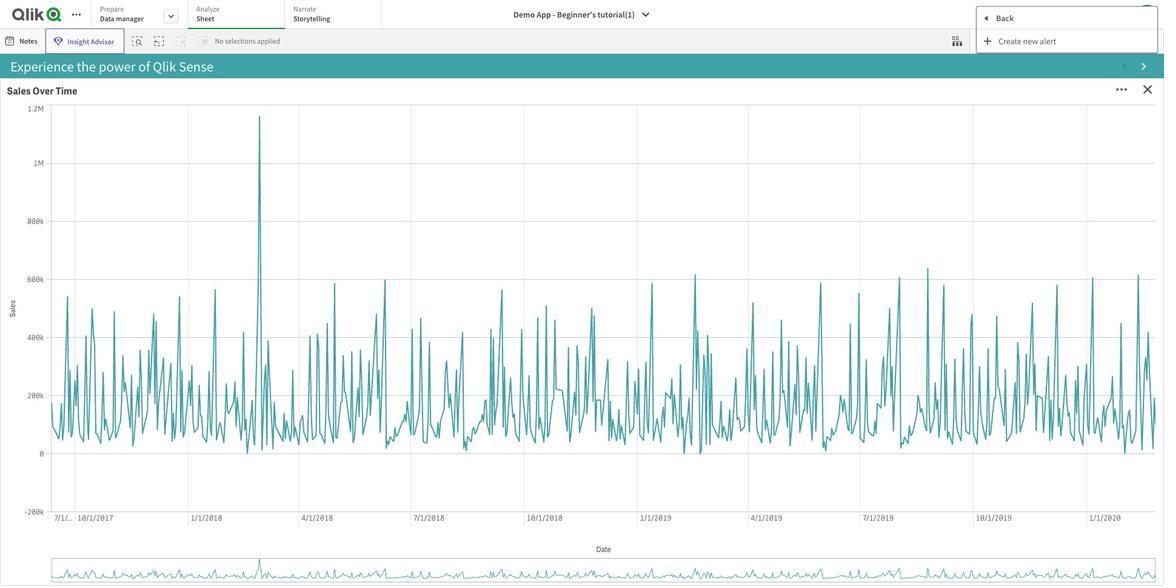 Task type: locate. For each thing, give the bounding box(es) containing it.
1 vertical spatial you
[[305, 132, 336, 158]]

amanda
[[591, 368, 617, 378]]

on
[[67, 325, 89, 351]]

create new alert
[[999, 35, 1056, 46]]

alert
[[1040, 35, 1056, 46]]

uk
[[591, 313, 600, 323]]

0 horizontal spatial region
[[603, 219, 628, 229]]

sheet left to
[[667, 527, 720, 555]]

time
[[56, 85, 77, 98]]

1 vertical spatial selections
[[463, 527, 560, 555]]

click on a value(s) in one of these list boxes and see how the data changes
[[21, 325, 564, 378]]

1 vertical spatial your
[[417, 527, 459, 555]]

sales inside sales by product line 'application'
[[688, 300, 712, 313]]

product
[[726, 300, 761, 313]]

your
[[524, 105, 562, 130], [417, 527, 459, 555]]

-
[[553, 9, 555, 20]]

sales
[[7, 85, 31, 98], [688, 300, 712, 313], [977, 300, 1001, 313]]

nordic optional. 3 of 7 row
[[585, 274, 669, 292]]

tab list
[[91, 0, 386, 30]]

0 horizontal spatial sales
[[7, 85, 31, 98]]

1 horizontal spatial and
[[386, 325, 418, 351]]

application
[[5, 84, 580, 498]]

and left the see
[[386, 325, 418, 351]]

application containing only qlik sense lets you freely search and explore across all your data...as fast as you can click
[[5, 84, 580, 498]]

sales by product line
[[688, 300, 782, 313]]

dennis johnson optional. 5 of 19 row
[[585, 435, 669, 453]]

carolyn halmon optional. 3 of 19 row
[[585, 400, 669, 417]]

1 horizontal spatial sheet
[[749, 527, 801, 555]]

carolyn halmon
[[591, 404, 641, 413]]

applied
[[257, 36, 280, 45]]

by
[[714, 300, 724, 313]]

explore
[[375, 105, 438, 130]]

sales for sales by product line
[[688, 300, 712, 313]]

1 horizontal spatial sales
[[688, 300, 712, 313]]

region up nordic optional. 3 of 7 row on the top of page
[[603, 219, 628, 229]]

1 horizontal spatial region
[[1020, 300, 1050, 313]]

lets
[[160, 105, 191, 130]]

next: see your selections carry from sheet to sheet button
[[13, 504, 1151, 578]]

and inside click on a value(s) in one of these list boxes and see how the data changes
[[386, 325, 418, 351]]

across
[[442, 105, 497, 130]]

1 vertical spatial region
[[1020, 300, 1050, 313]]

sheet
[[667, 527, 720, 555], [749, 527, 801, 555]]

click
[[374, 132, 413, 158]]

narrate
[[293, 4, 316, 13]]

0 horizontal spatial you
[[195, 105, 225, 130]]

menu
[[977, 7, 1158, 53]]

sales over time
[[7, 85, 77, 98]]

0 horizontal spatial sheet
[[667, 527, 720, 555]]

sales inside "sales per region" 'application'
[[977, 300, 1001, 313]]

sales left over
[[7, 85, 31, 98]]

advisor
[[91, 37, 114, 46]]

sheet right to
[[749, 527, 801, 555]]

gibson
[[615, 386, 637, 396]]

0 horizontal spatial and
[[340, 105, 371, 130]]

sales left by
[[688, 300, 712, 313]]

next: see your selections carry from sheet to sheet
[[322, 527, 801, 555]]

next:
[[322, 527, 373, 555]]

region right per
[[1020, 300, 1050, 313]]

boxes
[[332, 325, 382, 351]]

and
[[340, 105, 371, 130], [386, 325, 418, 351]]

you up data...as
[[195, 105, 225, 130]]

1 horizontal spatial selections
[[463, 527, 560, 555]]

sales per region
[[977, 300, 1050, 313]]

0 vertical spatial your
[[524, 105, 562, 130]]

your right all
[[524, 105, 562, 130]]

see
[[422, 325, 451, 351]]

0 vertical spatial you
[[195, 105, 225, 130]]

0 horizontal spatial selections
[[225, 36, 256, 45]]

david laychak optional. 4 of 19 row
[[585, 417, 669, 435]]

list
[[303, 325, 328, 351]]

you right as
[[305, 132, 336, 158]]

qlik
[[66, 105, 101, 130]]

per
[[1003, 300, 1018, 313]]

sales left per
[[977, 300, 1001, 313]]

insight
[[68, 37, 89, 46]]

1 vertical spatial and
[[386, 325, 418, 351]]

search
[[279, 105, 336, 130]]

year
[[603, 93, 619, 103]]

region
[[603, 219, 628, 229], [1020, 300, 1050, 313]]

2 horizontal spatial sales
[[977, 300, 1001, 313]]

spain
[[591, 295, 609, 305]]

your right see
[[417, 527, 459, 555]]

demo app - beginner's tutorial(1) button
[[506, 5, 658, 24]]

narrate storytelling
[[293, 4, 330, 23]]

and up can
[[340, 105, 371, 130]]

0 horizontal spatial your
[[417, 527, 459, 555]]

amanda honda optional. 1 of 19 row
[[585, 365, 669, 382]]

sales for sales over time
[[7, 85, 31, 98]]

dennis johnson
[[591, 439, 642, 448]]

create
[[999, 35, 1022, 46]]

0 vertical spatial and
[[340, 105, 371, 130]]

carolyn
[[591, 404, 615, 413]]

see
[[377, 527, 412, 555]]

next: see your selections carry from sheet to sheet application
[[0, 0, 1164, 587], [5, 503, 1159, 581]]

1 horizontal spatial your
[[524, 105, 562, 130]]

1 sheet from the left
[[667, 527, 720, 555]]

data
[[100, 14, 114, 23]]

insight advisor button
[[45, 28, 125, 54]]

you
[[195, 105, 225, 130], [305, 132, 336, 158]]

new
[[1023, 35, 1038, 46]]

next sheet: product details image
[[1139, 62, 1149, 72]]

smart search image
[[132, 36, 142, 46]]



Task type: vqa. For each thing, say whether or not it's contained in the screenshot.
Storytelling
yes



Task type: describe. For each thing, give the bounding box(es) containing it.
david laychak
[[591, 421, 636, 431]]

one
[[196, 325, 228, 351]]

notes button
[[2, 32, 42, 51]]

notes
[[19, 36, 37, 45]]

your inside next: see your selections carry from sheet to sheet button
[[417, 527, 459, 555]]

your inside only qlik sense lets you freely search and explore across all your data...as fast as you can click
[[524, 105, 562, 130]]

sales by product line application
[[681, 293, 966, 498]]

david
[[591, 421, 609, 431]]

and inside only qlik sense lets you freely search and explore across all your data...as fast as you can click
[[340, 105, 371, 130]]

amanda honda
[[591, 368, 640, 378]]

demo
[[514, 9, 535, 20]]

create new alert menu item
[[977, 30, 1158, 53]]

sense
[[104, 105, 156, 130]]

brenda
[[591, 386, 613, 396]]

uk optional. 5 of 7 row
[[585, 309, 669, 327]]

data
[[527, 325, 564, 351]]

johnson
[[614, 439, 642, 448]]

bookmarks
[[990, 37, 1025, 46]]

only
[[23, 105, 63, 130]]

value(s)
[[106, 325, 173, 351]]

prepare
[[100, 4, 124, 13]]

beginner's
[[557, 9, 596, 20]]

profile image
[[1138, 5, 1157, 24]]

sales per region application
[[971, 293, 1159, 498]]

data...as
[[172, 132, 243, 158]]

as
[[282, 132, 301, 158]]

sales for sales per region
[[977, 300, 1001, 313]]

brenda gibson optional. 2 of 19 row
[[585, 382, 669, 400]]

2 sheet from the left
[[749, 527, 801, 555]]

to
[[724, 527, 745, 555]]

brenda gibson
[[591, 386, 637, 396]]

prepare data manager
[[100, 4, 144, 23]]

1 horizontal spatial you
[[305, 132, 336, 158]]

no selections applied
[[215, 36, 280, 45]]

only qlik sense lets you freely search and explore across all your data...as fast as you can click
[[23, 105, 562, 158]]

menu containing back
[[977, 7, 1158, 53]]

insight advisor
[[68, 37, 114, 46]]

0 vertical spatial selections
[[225, 36, 256, 45]]

sheet
[[196, 14, 214, 23]]

selections tool image
[[953, 36, 962, 46]]

the
[[496, 325, 523, 351]]

these
[[252, 325, 299, 351]]

2019 optional. 3 of 5 row
[[585, 149, 675, 166]]

no
[[215, 36, 224, 45]]

dennis
[[591, 439, 613, 448]]

line
[[763, 300, 782, 313]]

manager
[[116, 14, 144, 23]]

halmon
[[616, 404, 641, 413]]

tutorial(1)
[[598, 9, 635, 20]]

0 vertical spatial region
[[603, 219, 628, 229]]

back
[[996, 12, 1014, 23]]

fast
[[246, 132, 278, 158]]

carry
[[564, 527, 612, 555]]

a
[[92, 325, 102, 351]]

nordic
[[591, 278, 612, 288]]

changes
[[257, 353, 328, 378]]

over
[[32, 85, 54, 98]]

2019
[[643, 152, 660, 162]]

can
[[340, 132, 370, 158]]

analyze
[[196, 4, 220, 13]]

in
[[176, 325, 192, 351]]

region inside 'application'
[[1020, 300, 1050, 313]]

all
[[501, 105, 520, 130]]

honda
[[618, 368, 640, 378]]

laychak
[[610, 421, 636, 431]]

how
[[454, 325, 492, 351]]

analyze sheet
[[196, 4, 220, 23]]

spain optional. 4 of 7 row
[[585, 292, 669, 309]]

of
[[231, 325, 248, 351]]

storytelling
[[293, 14, 330, 23]]

demo app - beginner's tutorial(1)
[[514, 9, 635, 20]]

click
[[21, 325, 63, 351]]

step back image
[[154, 36, 164, 46]]

freely
[[229, 105, 276, 130]]

from
[[617, 527, 663, 555]]

selections inside button
[[463, 527, 560, 555]]

bookmarks button
[[973, 32, 1040, 51]]

app
[[537, 9, 551, 20]]

tab list containing prepare
[[91, 0, 386, 30]]

john davis optional. 6 of 19 row
[[585, 453, 669, 470]]



